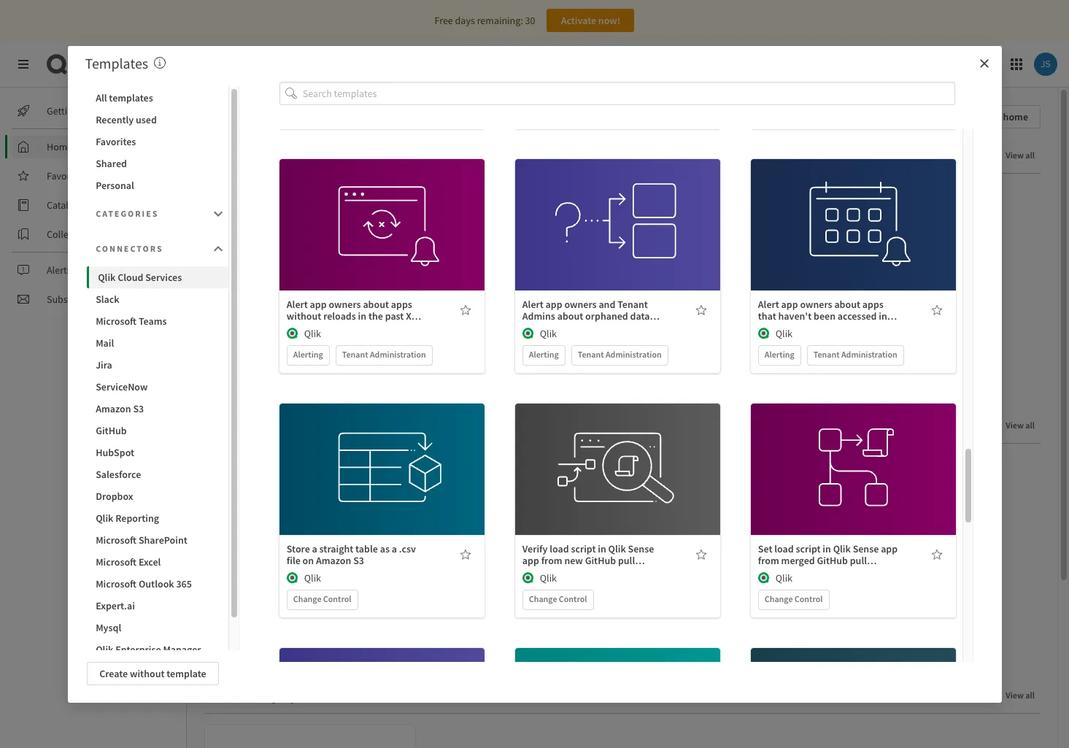 Task type: describe. For each thing, give the bounding box(es) containing it.
apps for in
[[863, 298, 884, 311]]

details button for store a straight table as a .csv file on amazon s3
[[336, 474, 428, 497]]

salesforce
[[96, 468, 141, 481]]

10 for analytics
[[263, 342, 272, 353]]

favorites inside favorites link
[[47, 169, 86, 183]]

sense for verify load script in qlik sense app from new github pull request
[[628, 543, 654, 556]]

in inside the alert app owners about apps that haven't been accessed in the last 28 days.
[[879, 310, 888, 323]]

templates
[[109, 91, 153, 104]]

home inside home link
[[47, 140, 72, 153]]

ago for to
[[306, 342, 319, 353]]

details button for set load script in qlik sense app from merged github pull request
[[808, 474, 899, 497]]

the inside the alert app owners about apps without reloads in the past x days.
[[369, 310, 383, 323]]

customize
[[934, 110, 980, 123]]

qlik inside "button"
[[96, 643, 113, 656]]

personal button
[[87, 174, 229, 196]]

recently used inside home main content
[[225, 416, 312, 434]]

github for verify
[[585, 554, 616, 567]]

servicenow
[[96, 380, 148, 393]]

shared button
[[87, 152, 229, 174]]

microsoft for microsoft teams
[[96, 314, 137, 327]]

view all for analytics to explore
[[1006, 150, 1035, 161]]

details button for alert app owners about apps that haven't been accessed in the last 28 days.
[[808, 229, 899, 253]]

microsoft excel button
[[87, 551, 229, 573]]

view for recently used
[[1006, 420, 1024, 431]]

details button for alert app owners about apps without reloads in the past x days.
[[336, 229, 428, 253]]

template inside button
[[167, 667, 206, 680]]

alerts
[[47, 264, 71, 277]]

mysql
[[96, 621, 121, 634]]

qlik image for verify load script in qlik sense app from new github pull request
[[523, 573, 534, 584]]

activate now! link
[[547, 9, 635, 32]]

on
[[303, 554, 314, 567]]

all for recently updated
[[1026, 690, 1035, 701]]

hubspot
[[96, 446, 134, 459]]

to
[[285, 146, 298, 164]]

alert for that
[[759, 298, 780, 311]]

create without template button
[[87, 662, 219, 685]]

cloud
[[118, 271, 143, 284]]

first for recently used
[[214, 597, 233, 610]]

templates are pre-built automations that help you automate common business workflows. get started by selecting one of the pre-built templates or choose the blank canvas to build an automation from scratch. tooltip
[[154, 54, 166, 72]]

merged
[[782, 554, 815, 567]]

template for set load script in qlik sense app from merged github pull request
[[843, 447, 883, 460]]

outlook
[[139, 577, 174, 590]]

qlik reporting button
[[87, 507, 229, 529]]

use for merged
[[825, 447, 841, 460]]

mail button
[[87, 332, 229, 354]]

updated for recently
[[230, 612, 262, 623]]

in inside set load script in qlik sense app from merged github pull request
[[823, 543, 832, 556]]

favorites button
[[87, 130, 229, 152]]

microsoft sharepoint button
[[87, 529, 229, 551]]

mysql button
[[87, 617, 229, 639]]

getting started link
[[12, 99, 175, 123]]

use template for alert app owners about apps that haven't been accessed in the last 28 days.
[[825, 202, 883, 215]]

used inside home main content
[[282, 416, 312, 434]]

2 a from the left
[[392, 543, 397, 556]]

control for merged
[[795, 594, 823, 605]]

qlik cloud services button
[[87, 266, 229, 288]]

recently used link
[[225, 416, 318, 434]]

in inside verify load script in qlik sense app from new github pull request
[[598, 543, 607, 556]]

home
[[1004, 110, 1029, 123]]

microsoft outlook 365
[[96, 577, 192, 590]]

control for new
[[559, 594, 588, 605]]

tenant administration for the
[[342, 349, 426, 360]]

favorites link
[[12, 164, 175, 188]]

use for new
[[589, 447, 605, 460]]

customize your home button
[[907, 105, 1041, 129]]

close image
[[979, 57, 990, 69]]

use template for store a straight table as a .csv file on amazon s3
[[353, 447, 411, 460]]

use for on
[[353, 447, 369, 460]]

details for alert app owners and tenant admins about orphaned data connections
[[603, 234, 633, 248]]

expert.ai button
[[87, 595, 229, 617]]

change control for merged
[[765, 594, 823, 605]]

reloads
[[324, 310, 356, 323]]

first for analytics to explore
[[214, 326, 233, 340]]

qlik inside set load script in qlik sense app from merged github pull request
[[834, 543, 851, 556]]

use for data
[[589, 202, 605, 215]]

data
[[631, 310, 650, 323]]

change for verify load script in qlik sense app from new github pull request
[[529, 594, 557, 605]]

subscriptions link
[[12, 288, 175, 311]]

enterprise
[[115, 643, 161, 656]]

details for store a straight table as a .csv file on amazon s3
[[367, 479, 397, 492]]

subscriptions
[[47, 293, 105, 306]]

add to favorites image for alert app owners about apps that haven't been accessed in the last 28 days.
[[932, 305, 943, 316]]

minutes for to
[[274, 342, 304, 353]]

use for accessed
[[825, 202, 841, 215]]

getting
[[47, 104, 78, 118]]

microsoft sharepoint
[[96, 533, 188, 547]]

script for merged
[[796, 543, 821, 556]]

microsoft teams
[[96, 314, 167, 327]]

sharepoint
[[139, 533, 188, 547]]

template for alert app owners about apps without reloads in the past x days.
[[371, 202, 411, 215]]

load for new
[[550, 543, 569, 556]]

activate now!
[[561, 14, 621, 27]]

microsoft teams button
[[87, 310, 229, 332]]

store
[[287, 543, 310, 556]]

30
[[525, 14, 536, 27]]

collections link
[[12, 223, 175, 246]]

salesforce button
[[87, 463, 229, 485]]

administration for alert app owners about apps that haven't been accessed in the last 28 days.
[[842, 349, 898, 360]]

straight
[[320, 543, 354, 556]]

use template for alert app owners about apps without reloads in the past x days.
[[353, 202, 411, 215]]

slack button
[[87, 288, 229, 310]]

.csv
[[399, 543, 416, 556]]

details for verify load script in qlik sense app from new github pull request
[[603, 479, 633, 492]]

remaining:
[[477, 14, 523, 27]]

dropbox
[[96, 490, 133, 503]]

table
[[356, 543, 378, 556]]

days. inside the alert app owners about apps without reloads in the past x days.
[[287, 321, 310, 335]]

use template for alert app owners and tenant admins about orphaned data connections
[[589, 202, 647, 215]]

free days remaining: 30
[[435, 14, 536, 27]]

tenant administration for accessed
[[814, 349, 898, 360]]

days. inside the alert app owners about apps that haven't been accessed in the last 28 days.
[[806, 321, 829, 335]]

owners for reloads
[[329, 298, 361, 311]]

0 vertical spatial services
[[202, 55, 253, 73]]

about for the
[[363, 298, 389, 311]]

pull for set load script in qlik sense app from merged github pull request
[[850, 554, 867, 567]]

reporting
[[115, 511, 159, 525]]

use template button for alert app owners about apps that haven't been accessed in the last 28 days.
[[808, 197, 899, 221]]

as
[[380, 543, 390, 556]]

tenant inside alert app owners and tenant admins about orphaned data connections
[[618, 298, 648, 311]]

templates
[[85, 54, 148, 72]]

github inside 'button'
[[96, 424, 127, 437]]

recently inside button
[[96, 113, 134, 126]]

tenant for alert app owners about apps that haven't been accessed in the last 28 days.
[[814, 349, 840, 360]]

activate
[[561, 14, 597, 27]]

ago for used
[[306, 612, 319, 623]]

x
[[406, 310, 412, 323]]

analytics for analytics services
[[144, 55, 199, 73]]

use for the
[[353, 202, 369, 215]]

mail
[[96, 336, 114, 349]]

amazon inside store a straight table as a .csv file on amazon s3
[[316, 554, 351, 567]]

change for set load script in qlik sense app from merged github pull request
[[765, 594, 793, 605]]

connectors button
[[87, 234, 229, 263]]

administration for alert app owners about apps without reloads in the past x days.
[[370, 349, 426, 360]]

use template button for store a straight table as a .csv file on amazon s3
[[336, 442, 428, 465]]

all templates button
[[87, 87, 229, 108]]

personal
[[96, 179, 134, 192]]

alert for admins
[[523, 298, 544, 311]]

analytics services
[[144, 55, 253, 73]]

slack
[[96, 292, 119, 306]]

favorites inside favorites button
[[96, 135, 136, 148]]

use template for verify load script in qlik sense app from new github pull request
[[589, 447, 647, 460]]

past
[[385, 310, 404, 323]]

all templates
[[96, 91, 153, 104]]

admins
[[523, 310, 556, 323]]

recently for recently used link
[[225, 416, 279, 434]]

about for accessed
[[835, 298, 861, 311]]

used inside recently used button
[[136, 113, 157, 126]]

first app updated 10 minutes ago for recently
[[214, 597, 319, 623]]

templates are pre-built automations that help you automate common business workflows. get started by selecting one of the pre-built templates or choose the blank canvas to build an automation from scratch. image
[[154, 57, 166, 68]]

now!
[[599, 14, 621, 27]]

amazon s3
[[96, 402, 144, 415]]

analytics services element
[[144, 55, 253, 73]]

app inside verify load script in qlik sense app from new github pull request
[[523, 554, 539, 567]]

alert app owners about apps without reloads in the past x days.
[[287, 298, 412, 335]]

github for set
[[817, 554, 848, 567]]

teams
[[139, 314, 167, 327]]

file
[[287, 554, 301, 567]]

s3 inside store a straight table as a .csv file on amazon s3
[[354, 554, 364, 567]]



Task type: vqa. For each thing, say whether or not it's contained in the screenshot.
new's Use
yes



Task type: locate. For each thing, give the bounding box(es) containing it.
the left the last
[[759, 321, 773, 335]]

2 tenant administration from the left
[[578, 349, 662, 360]]

1 tenant administration from the left
[[342, 349, 426, 360]]

2 change control from the left
[[529, 594, 588, 605]]

view all link for recently updated
[[1006, 686, 1041, 704]]

1 horizontal spatial days.
[[806, 321, 829, 335]]

2 control from the left
[[559, 594, 588, 605]]

1 horizontal spatial alerting
[[529, 349, 559, 360]]

without inside the alert app owners about apps without reloads in the past x days.
[[287, 310, 322, 323]]

app inside alert app owners and tenant admins about orphaned data connections
[[546, 298, 563, 311]]

github button
[[87, 419, 229, 441]]

about right "haven't" on the top
[[835, 298, 861, 311]]

in inside the alert app owners about apps without reloads in the past x days.
[[358, 310, 367, 323]]

owners left past
[[329, 298, 361, 311]]

administration down accessed
[[842, 349, 898, 360]]

2 apps from the left
[[863, 298, 884, 311]]

0 horizontal spatial about
[[363, 298, 389, 311]]

new
[[565, 554, 583, 567]]

load inside verify load script in qlik sense app from new github pull request
[[550, 543, 569, 556]]

2 pull from the left
[[850, 554, 867, 567]]

change control down new
[[529, 594, 588, 605]]

control for on
[[323, 594, 352, 605]]

0 horizontal spatial analytics
[[144, 55, 199, 73]]

view all link for analytics to explore
[[1006, 145, 1041, 164]]

home down analytics services element at the left top of the page
[[204, 105, 249, 128]]

microsoft for microsoft sharepoint
[[96, 533, 137, 547]]

apps for past
[[391, 298, 412, 311]]

view for recently updated
[[1006, 690, 1024, 701]]

use template button for set load script in qlik sense app from merged github pull request
[[808, 442, 899, 465]]

details button
[[336, 229, 428, 253], [572, 229, 664, 253], [808, 229, 899, 253], [336, 474, 428, 497], [572, 474, 664, 497], [808, 474, 899, 497]]

0 horizontal spatial tenant administration
[[342, 349, 426, 360]]

0 horizontal spatial administration
[[370, 349, 426, 360]]

use
[[353, 202, 369, 215], [589, 202, 605, 215], [825, 202, 841, 215], [353, 447, 369, 460], [589, 447, 605, 460], [825, 447, 841, 460]]

days. left the 'reloads'
[[287, 321, 310, 335]]

free
[[435, 14, 453, 27]]

1 view from the top
[[1006, 150, 1024, 161]]

script inside verify load script in qlik sense app from new github pull request
[[571, 543, 596, 556]]

request inside set load script in qlik sense app from merged github pull request
[[759, 566, 792, 579]]

owners left and
[[565, 298, 597, 311]]

0 vertical spatial view
[[1006, 150, 1024, 161]]

use template for set load script in qlik sense app from merged github pull request
[[825, 447, 883, 460]]

qlik image
[[287, 328, 299, 340], [523, 328, 534, 340], [759, 328, 770, 340], [523, 573, 534, 584], [759, 573, 770, 584]]

qlik image
[[287, 573, 299, 584]]

0 vertical spatial s3
[[133, 402, 144, 415]]

2 vertical spatial view all
[[1006, 690, 1035, 701]]

about inside the alert app owners about apps without reloads in the past x days.
[[363, 298, 389, 311]]

favorites up the shared
[[96, 135, 136, 148]]

change for store a straight table as a .csv file on amazon s3
[[293, 594, 322, 605]]

2 personal element from the top
[[299, 575, 322, 599]]

change down qlik icon
[[293, 594, 322, 605]]

2 horizontal spatial alerting
[[765, 349, 795, 360]]

all for analytics to explore
[[1026, 150, 1035, 161]]

template for alert app owners about apps that haven't been accessed in the last 28 days.
[[843, 202, 883, 215]]

2 horizontal spatial github
[[817, 554, 848, 567]]

load right verify
[[550, 543, 569, 556]]

1 days. from the left
[[287, 321, 310, 335]]

in right the 'reloads'
[[358, 310, 367, 323]]

1 vertical spatial view all
[[1006, 420, 1035, 431]]

3 tenant administration from the left
[[814, 349, 898, 360]]

personal element
[[299, 305, 322, 329], [299, 575, 322, 599]]

2 horizontal spatial change control
[[765, 594, 823, 605]]

0 horizontal spatial sense
[[628, 543, 654, 556]]

tenant administration down past
[[342, 349, 426, 360]]

1 horizontal spatial a
[[392, 543, 397, 556]]

0 vertical spatial 10
[[263, 342, 272, 353]]

1 horizontal spatial services
[[202, 55, 253, 73]]

2 first from the top
[[214, 597, 233, 610]]

1 horizontal spatial from
[[759, 554, 780, 567]]

view all
[[1006, 150, 1035, 161], [1006, 420, 1035, 431], [1006, 690, 1035, 701]]

3 view all link from the top
[[1006, 686, 1041, 704]]

change control down qlik icon
[[293, 594, 352, 605]]

1 all from the top
[[1026, 150, 1035, 161]]

tenant administration down accessed
[[814, 349, 898, 360]]

owners inside the alert app owners about apps that haven't been accessed in the last 28 days.
[[801, 298, 833, 311]]

view all for recently used
[[1006, 420, 1035, 431]]

hubspot button
[[87, 441, 229, 463]]

from for set
[[759, 554, 780, 567]]

first down microsoft outlook 365 button
[[214, 597, 233, 610]]

view all link for recently used
[[1006, 415, 1041, 434]]

1 vertical spatial recently used
[[225, 416, 312, 434]]

personal element right qlik icon
[[299, 575, 322, 599]]

pull right new
[[618, 554, 635, 567]]

from left merged
[[759, 554, 780, 567]]

minutes down qlik icon
[[274, 612, 304, 623]]

sense
[[628, 543, 654, 556], [853, 543, 879, 556]]

alert app owners about apps that haven't been accessed in the last 28 days.
[[759, 298, 888, 335]]

alert inside alert app owners and tenant admins about orphaned data connections
[[523, 298, 544, 311]]

3 alerting from the left
[[765, 349, 795, 360]]

1 horizontal spatial home
[[204, 105, 249, 128]]

view all for recently updated
[[1006, 690, 1035, 701]]

store a straight table as a .csv file on amazon s3
[[287, 543, 416, 567]]

0 vertical spatial first
[[214, 326, 233, 340]]

ago down on
[[306, 612, 319, 623]]

1 horizontal spatial change control
[[529, 594, 588, 605]]

from inside verify load script in qlik sense app from new github pull request
[[542, 554, 563, 567]]

1 vertical spatial recently
[[225, 416, 279, 434]]

2 change from the left
[[529, 594, 557, 605]]

alerting down connections
[[529, 349, 559, 360]]

microsoft inside microsoft excel button
[[96, 555, 137, 568]]

1 vertical spatial all
[[1026, 420, 1035, 431]]

0 vertical spatial ago
[[306, 342, 319, 353]]

ago down the alert app owners about apps without reloads in the past x days.
[[306, 342, 319, 353]]

details
[[367, 234, 397, 248], [603, 234, 633, 248], [839, 234, 869, 248], [367, 479, 397, 492], [603, 479, 633, 492], [839, 479, 869, 492]]

microsoft left excel
[[96, 555, 137, 568]]

analytics up all templates button
[[144, 55, 199, 73]]

load
[[550, 543, 569, 556], [775, 543, 794, 556]]

1 change control from the left
[[293, 594, 352, 605]]

0 horizontal spatial owners
[[329, 298, 361, 311]]

add to favorites image for set load script in qlik sense app from merged github pull request
[[932, 549, 943, 561]]

verify load script in qlik sense app from new github pull request
[[523, 543, 654, 579]]

recently updated link
[[225, 686, 341, 705]]

owners
[[329, 298, 361, 311], [565, 298, 597, 311], [801, 298, 833, 311]]

recently for recently updated "link"
[[225, 686, 279, 705]]

owners inside alert app owners and tenant admins about orphaned data connections
[[565, 298, 597, 311]]

microsoft inside microsoft sharepoint button
[[96, 533, 137, 547]]

0 vertical spatial updated
[[230, 342, 262, 353]]

customize your home
[[934, 110, 1029, 123]]

pull right merged
[[850, 554, 867, 567]]

1 horizontal spatial without
[[287, 310, 322, 323]]

0 horizontal spatial home
[[47, 140, 72, 153]]

1 horizontal spatial s3
[[354, 554, 364, 567]]

microsoft outlook 365 button
[[87, 573, 229, 595]]

2 updated from the top
[[230, 612, 262, 623]]

personal element for used
[[299, 575, 322, 599]]

services up slack button
[[145, 271, 182, 284]]

3 all from the top
[[1026, 690, 1035, 701]]

1 personal element from the top
[[299, 305, 322, 329]]

control down store a straight table as a .csv file on amazon s3
[[323, 594, 352, 605]]

analytics inside home main content
[[225, 146, 282, 164]]

tenant administration down orphaned
[[578, 349, 662, 360]]

3 view all from the top
[[1006, 690, 1035, 701]]

expert.ai
[[96, 599, 135, 612]]

control
[[323, 594, 352, 605], [559, 594, 588, 605], [795, 594, 823, 605]]

1 owners from the left
[[329, 298, 361, 311]]

owners up 28
[[801, 298, 833, 311]]

1 script from the left
[[571, 543, 596, 556]]

alert up the last
[[759, 298, 780, 311]]

apps right the 'reloads'
[[391, 298, 412, 311]]

0 vertical spatial first app updated 10 minutes ago
[[214, 326, 319, 353]]

change down verify
[[529, 594, 557, 605]]

catalog link
[[12, 193, 175, 217]]

template
[[371, 202, 411, 215], [607, 202, 647, 215], [843, 202, 883, 215], [371, 447, 411, 460], [607, 447, 647, 460], [843, 447, 883, 460], [167, 667, 206, 680]]

0 vertical spatial view all
[[1006, 150, 1035, 161]]

2 microsoft from the top
[[96, 533, 137, 547]]

1 horizontal spatial about
[[558, 310, 584, 323]]

details for set load script in qlik sense app from merged github pull request
[[839, 479, 869, 492]]

0 horizontal spatial alerting
[[293, 349, 323, 360]]

1 vertical spatial amazon
[[316, 554, 351, 567]]

0 horizontal spatial script
[[571, 543, 596, 556]]

apps inside the alert app owners about apps that haven't been accessed in the last 28 days.
[[863, 298, 884, 311]]

services
[[202, 55, 253, 73], [145, 271, 182, 284]]

0 vertical spatial favorites
[[96, 135, 136, 148]]

github up hubspot
[[96, 424, 127, 437]]

s3 down servicenow
[[133, 402, 144, 415]]

1 alerting from the left
[[293, 349, 323, 360]]

verify
[[523, 543, 548, 556]]

about left the x
[[363, 298, 389, 311]]

4 microsoft from the top
[[96, 577, 137, 590]]

2 alerting from the left
[[529, 349, 559, 360]]

app inside the alert app owners about apps without reloads in the past x days.
[[310, 298, 327, 311]]

template for store a straight table as a .csv file on amazon s3
[[371, 447, 411, 460]]

load inside set load script in qlik sense app from merged github pull request
[[775, 543, 794, 556]]

add to favorites image for verify load script in qlik sense app from new github pull request
[[696, 549, 707, 561]]

administration
[[370, 349, 426, 360], [606, 349, 662, 360], [842, 349, 898, 360]]

pull inside set load script in qlik sense app from merged github pull request
[[850, 554, 867, 567]]

0 horizontal spatial change
[[293, 594, 322, 605]]

1 vertical spatial home
[[47, 140, 72, 153]]

been
[[814, 310, 836, 323]]

analytics left the to
[[225, 146, 282, 164]]

2 request from the left
[[759, 566, 792, 579]]

0 horizontal spatial alert
[[287, 298, 308, 311]]

tenant down the alert app owners about apps without reloads in the past x days.
[[342, 349, 368, 360]]

owners for haven't
[[801, 298, 833, 311]]

0 vertical spatial personal element
[[299, 305, 322, 329]]

0 horizontal spatial amazon
[[96, 402, 131, 415]]

add to favorites image
[[460, 305, 472, 316], [696, 305, 707, 316], [932, 305, 943, 316], [460, 549, 472, 561], [696, 549, 707, 561], [932, 549, 943, 561]]

accessed
[[838, 310, 877, 323]]

close sidebar menu image
[[18, 58, 29, 70]]

2 ago from the top
[[306, 612, 319, 623]]

0 horizontal spatial control
[[323, 594, 352, 605]]

your
[[982, 110, 1002, 123]]

in
[[358, 310, 367, 323], [879, 310, 888, 323], [598, 543, 607, 556], [823, 543, 832, 556]]

details button for alert app owners and tenant admins about orphaned data connections
[[572, 229, 664, 253]]

0 vertical spatial used
[[136, 113, 157, 126]]

set
[[759, 543, 773, 556]]

2 vertical spatial all
[[1026, 690, 1035, 701]]

microsoft excel
[[96, 555, 161, 568]]

alert up connections
[[523, 298, 544, 311]]

amazon down servicenow
[[96, 402, 131, 415]]

1 10 from the top
[[263, 342, 272, 353]]

1 vertical spatial view
[[1006, 420, 1024, 431]]

home link
[[12, 135, 175, 158]]

template for alert app owners and tenant admins about orphaned data connections
[[607, 202, 647, 215]]

add to favorites image for alert app owners about apps without reloads in the past x days.
[[460, 305, 472, 316]]

used
[[136, 113, 157, 126], [282, 416, 312, 434]]

change control
[[293, 594, 352, 605], [529, 594, 588, 605], [765, 594, 823, 605]]

explore
[[301, 146, 348, 164]]

2 from from the left
[[759, 554, 780, 567]]

change down merged
[[765, 594, 793, 605]]

home down getting on the left top of page
[[47, 140, 72, 153]]

qlik image for alert app owners about apps without reloads in the past x days.
[[287, 328, 299, 340]]

sense right merged
[[853, 543, 879, 556]]

2 horizontal spatial owners
[[801, 298, 833, 311]]

tenant
[[618, 298, 648, 311], [342, 349, 368, 360], [578, 349, 604, 360], [814, 349, 840, 360]]

in right accessed
[[879, 310, 888, 323]]

use template button
[[336, 197, 428, 221], [572, 197, 664, 221], [808, 197, 899, 221], [336, 442, 428, 465], [572, 442, 664, 465], [808, 442, 899, 465]]

github inside set load script in qlik sense app from merged github pull request
[[817, 554, 848, 567]]

script right verify
[[571, 543, 596, 556]]

owners for about
[[565, 298, 597, 311]]

pull for verify load script in qlik sense app from new github pull request
[[618, 554, 635, 567]]

app
[[310, 298, 327, 311], [546, 298, 563, 311], [782, 298, 799, 311], [236, 326, 252, 340], [881, 543, 898, 556], [523, 554, 539, 567], [236, 597, 252, 610]]

alerting down the last
[[765, 349, 795, 360]]

2 horizontal spatial control
[[795, 594, 823, 605]]

tenant down alert app owners and tenant admins about orphaned data connections
[[578, 349, 604, 360]]

2 first app updated 10 minutes ago from the top
[[214, 597, 319, 623]]

qlik cloud services
[[98, 271, 182, 284]]

3 control from the left
[[795, 594, 823, 605]]

qlik image for set load script in qlik sense app from merged github pull request
[[759, 573, 770, 584]]

load right set on the right bottom of the page
[[775, 543, 794, 556]]

add to favorites image for alert app owners and tenant admins about orphaned data connections
[[696, 305, 707, 316]]

1 horizontal spatial used
[[282, 416, 312, 434]]

2 horizontal spatial tenant administration
[[814, 349, 898, 360]]

s3
[[133, 402, 144, 415], [354, 554, 364, 567]]

1 request from the left
[[523, 566, 556, 579]]

excel
[[139, 555, 161, 568]]

1 horizontal spatial apps
[[863, 298, 884, 311]]

3 view from the top
[[1006, 690, 1024, 701]]

1 vertical spatial services
[[145, 271, 182, 284]]

sense inside verify load script in qlik sense app from new github pull request
[[628, 543, 654, 556]]

request inside verify load script in qlik sense app from new github pull request
[[523, 566, 556, 579]]

tenant right and
[[618, 298, 648, 311]]

1 horizontal spatial amazon
[[316, 554, 351, 567]]

use template button for alert app owners about apps without reloads in the past x days.
[[336, 197, 428, 221]]

a right store
[[312, 543, 317, 556]]

days
[[455, 14, 475, 27]]

3 microsoft from the top
[[96, 555, 137, 568]]

1 vertical spatial ago
[[306, 612, 319, 623]]

apps right the been in the right of the page
[[863, 298, 884, 311]]

days.
[[287, 321, 310, 335], [806, 321, 829, 335]]

favorites up catalog
[[47, 169, 86, 183]]

connections
[[523, 321, 576, 335]]

without down "qlik enterprise manager"
[[130, 667, 165, 680]]

2 horizontal spatial about
[[835, 298, 861, 311]]

3 alert from the left
[[759, 298, 780, 311]]

tenant for alert app owners about apps without reloads in the past x days.
[[342, 349, 368, 360]]

owners inside the alert app owners about apps without reloads in the past x days.
[[329, 298, 361, 311]]

sense inside set load script in qlik sense app from merged github pull request
[[853, 543, 879, 556]]

days. right 28
[[806, 321, 829, 335]]

administration down data
[[606, 349, 662, 360]]

change control down merged
[[765, 594, 823, 605]]

2 minutes from the top
[[274, 612, 304, 623]]

2 administration from the left
[[606, 349, 662, 360]]

0 horizontal spatial load
[[550, 543, 569, 556]]

use template
[[353, 202, 411, 215], [589, 202, 647, 215], [825, 202, 883, 215], [353, 447, 411, 460], [589, 447, 647, 460], [825, 447, 883, 460]]

1 a from the left
[[312, 543, 317, 556]]

s3 left as
[[354, 554, 364, 567]]

1 apps from the left
[[391, 298, 412, 311]]

0 horizontal spatial from
[[542, 554, 563, 567]]

microsoft inside microsoft outlook 365 button
[[96, 577, 137, 590]]

jira button
[[87, 354, 229, 376]]

alerts link
[[12, 258, 175, 282]]

qlik inside verify load script in qlik sense app from new github pull request
[[609, 543, 626, 556]]

details for alert app owners about apps that haven't been accessed in the last 28 days.
[[839, 234, 869, 248]]

Search templates text field
[[303, 81, 956, 105]]

1 horizontal spatial alert
[[523, 298, 544, 311]]

2 vertical spatial view all link
[[1006, 686, 1041, 704]]

the inside the alert app owners about apps that haven't been accessed in the last 28 days.
[[759, 321, 773, 335]]

1 vertical spatial first app updated 10 minutes ago
[[214, 597, 319, 623]]

request for verify
[[523, 566, 556, 579]]

in right new
[[598, 543, 607, 556]]

manager
[[163, 643, 201, 656]]

services inside qlik cloud services button
[[145, 271, 182, 284]]

home
[[204, 105, 249, 128], [47, 140, 72, 153]]

first app updated 10 minutes ago for analytics
[[214, 326, 319, 353]]

all
[[1026, 150, 1035, 161], [1026, 420, 1035, 431], [1026, 690, 1035, 701]]

s3 inside button
[[133, 402, 144, 415]]

tenant down the been in the right of the page
[[814, 349, 840, 360]]

catalog
[[47, 199, 79, 212]]

1 updated from the top
[[230, 342, 262, 353]]

analytics to explore link
[[225, 146, 354, 164]]

qlik image for alert app owners about apps that haven't been accessed in the last 28 days.
[[759, 328, 770, 340]]

1 horizontal spatial the
[[759, 321, 773, 335]]

amazon right on
[[316, 554, 351, 567]]

all
[[96, 91, 107, 104]]

microsoft down slack
[[96, 314, 137, 327]]

amazon inside button
[[96, 402, 131, 415]]

2 vertical spatial recently
[[225, 686, 279, 705]]

first
[[214, 326, 233, 340], [214, 597, 233, 610]]

3 administration from the left
[[842, 349, 898, 360]]

0 vertical spatial view all link
[[1006, 145, 1041, 164]]

github inside verify load script in qlik sense app from new github pull request
[[585, 554, 616, 567]]

getting started
[[47, 104, 110, 118]]

alert for without
[[287, 298, 308, 311]]

administration down past
[[370, 349, 426, 360]]

a right as
[[392, 543, 397, 556]]

alerting down the alert app owners about apps without reloads in the past x days.
[[293, 349, 323, 360]]

and
[[599, 298, 616, 311]]

administration for alert app owners and tenant admins about orphaned data connections
[[606, 349, 662, 360]]

1 horizontal spatial favorites
[[96, 135, 136, 148]]

1 horizontal spatial github
[[585, 554, 616, 567]]

0 horizontal spatial days.
[[287, 321, 310, 335]]

1 vertical spatial favorites
[[47, 169, 86, 183]]

amazon s3 button
[[87, 398, 229, 419]]

0 horizontal spatial s3
[[133, 402, 144, 415]]

personal element for to
[[299, 305, 322, 329]]

in right merged
[[823, 543, 832, 556]]

updated
[[282, 686, 335, 705]]

1 alert from the left
[[287, 298, 308, 311]]

2 10 from the top
[[263, 612, 272, 623]]

2 view all from the top
[[1006, 420, 1035, 431]]

0 horizontal spatial change control
[[293, 594, 352, 605]]

1 control from the left
[[323, 594, 352, 605]]

microsoft for microsoft outlook 365
[[96, 577, 137, 590]]

1 view all link from the top
[[1006, 145, 1041, 164]]

1 horizontal spatial tenant administration
[[578, 349, 662, 360]]

template for verify load script in qlik sense app from new github pull request
[[607, 447, 647, 460]]

the left past
[[369, 310, 383, 323]]

alert left the 'reloads'
[[287, 298, 308, 311]]

analytics for analytics to explore
[[225, 146, 282, 164]]

app inside set load script in qlik sense app from merged github pull request
[[881, 543, 898, 556]]

navigation pane element
[[0, 93, 186, 317]]

1 vertical spatial s3
[[354, 554, 364, 567]]

orphaned
[[586, 310, 629, 323]]

1 change from the left
[[293, 594, 322, 605]]

1 horizontal spatial request
[[759, 566, 792, 579]]

updated
[[230, 342, 262, 353], [230, 612, 262, 623]]

2 owners from the left
[[565, 298, 597, 311]]

1 view all from the top
[[1006, 150, 1035, 161]]

create without template
[[99, 667, 206, 680]]

qlik image for alert app owners and tenant admins about orphaned data connections
[[523, 328, 534, 340]]

alert inside the alert app owners about apps that haven't been accessed in the last 28 days.
[[759, 298, 780, 311]]

microsoft up expert.ai
[[96, 577, 137, 590]]

0 vertical spatial recently used
[[96, 113, 157, 126]]

app inside the alert app owners about apps that haven't been accessed in the last 28 days.
[[782, 298, 799, 311]]

pull inside verify load script in qlik sense app from new github pull request
[[618, 554, 635, 567]]

view for analytics to explore
[[1006, 150, 1024, 161]]

request down set on the right bottom of the page
[[759, 566, 792, 579]]

script
[[571, 543, 596, 556], [796, 543, 821, 556]]

0 horizontal spatial request
[[523, 566, 556, 579]]

alerting for alert app owners and tenant admins about orphaned data connections
[[529, 349, 559, 360]]

365
[[176, 577, 192, 590]]

control down merged
[[795, 594, 823, 605]]

2 days. from the left
[[806, 321, 829, 335]]

home inside home main content
[[204, 105, 249, 128]]

1 pull from the left
[[618, 554, 635, 567]]

2 alert from the left
[[523, 298, 544, 311]]

servicenow button
[[87, 376, 229, 398]]

1 vertical spatial 10
[[263, 612, 272, 623]]

1 horizontal spatial recently used
[[225, 416, 312, 434]]

0 vertical spatial analytics
[[144, 55, 199, 73]]

script inside set load script in qlik sense app from merged github pull request
[[796, 543, 821, 556]]

1 vertical spatial updated
[[230, 612, 262, 623]]

sense for set load script in qlik sense app from merged github pull request
[[853, 543, 879, 556]]

all for recently used
[[1026, 420, 1035, 431]]

1 horizontal spatial change
[[529, 594, 557, 605]]

0 horizontal spatial apps
[[391, 298, 412, 311]]

from inside set load script in qlik sense app from merged github pull request
[[759, 554, 780, 567]]

dropbox button
[[87, 485, 229, 507]]

qlik reporting
[[96, 511, 159, 525]]

1 microsoft from the top
[[96, 314, 137, 327]]

microsoft down qlik reporting
[[96, 533, 137, 547]]

1 horizontal spatial sense
[[853, 543, 879, 556]]

recently updated
[[225, 686, 335, 705]]

2 all from the top
[[1026, 420, 1035, 431]]

request down verify
[[523, 566, 556, 579]]

0 horizontal spatial used
[[136, 113, 157, 126]]

0 vertical spatial minutes
[[274, 342, 304, 353]]

1 from from the left
[[542, 554, 563, 567]]

1 ago from the top
[[306, 342, 319, 353]]

2 load from the left
[[775, 543, 794, 556]]

from left new
[[542, 554, 563, 567]]

services right templates are pre-built automations that help you automate common business workflows. get started by selecting one of the pre-built templates or choose the blank canvas to build an automation from scratch. tooltip
[[202, 55, 253, 73]]

1 horizontal spatial script
[[796, 543, 821, 556]]

jira
[[96, 358, 112, 371]]

recently used inside button
[[96, 113, 157, 126]]

3 change control from the left
[[765, 594, 823, 605]]

about right admins on the top of the page
[[558, 310, 584, 323]]

2 script from the left
[[796, 543, 821, 556]]

control down new
[[559, 594, 588, 605]]

apps inside the alert app owners about apps without reloads in the past x days.
[[391, 298, 412, 311]]

sense right new
[[628, 543, 654, 556]]

a
[[312, 543, 317, 556], [392, 543, 397, 556]]

0 vertical spatial without
[[287, 310, 322, 323]]

2 horizontal spatial change
[[765, 594, 793, 605]]

script right set on the right bottom of the page
[[796, 543, 821, 556]]

2 horizontal spatial administration
[[842, 349, 898, 360]]

collections
[[47, 228, 94, 241]]

without inside button
[[130, 667, 165, 680]]

1 horizontal spatial administration
[[606, 349, 662, 360]]

alerting for alert app owners about apps that haven't been accessed in the last 28 days.
[[765, 349, 795, 360]]

3 owners from the left
[[801, 298, 833, 311]]

alerting for alert app owners about apps without reloads in the past x days.
[[293, 349, 323, 360]]

alert inside the alert app owners about apps without reloads in the past x days.
[[287, 298, 308, 311]]

1 horizontal spatial control
[[559, 594, 588, 605]]

1 sense from the left
[[628, 543, 654, 556]]

0 horizontal spatial the
[[369, 310, 383, 323]]

0 vertical spatial home
[[204, 105, 249, 128]]

2 sense from the left
[[853, 543, 879, 556]]

about inside the alert app owners about apps that haven't been accessed in the last 28 days.
[[835, 298, 861, 311]]

first right teams
[[214, 326, 233, 340]]

0 horizontal spatial a
[[312, 543, 317, 556]]

1 administration from the left
[[370, 349, 426, 360]]

home main content
[[181, 88, 1070, 748]]

1 load from the left
[[550, 543, 569, 556]]

request for set
[[759, 566, 792, 579]]

without left the 'reloads'
[[287, 310, 322, 323]]

1 first app updated 10 minutes ago from the top
[[214, 326, 319, 353]]

1 first from the top
[[214, 326, 233, 340]]

2 view from the top
[[1006, 420, 1024, 431]]

load for merged
[[775, 543, 794, 556]]

1 horizontal spatial owners
[[565, 298, 597, 311]]

0 horizontal spatial pull
[[618, 554, 635, 567]]

1 vertical spatial view all link
[[1006, 415, 1041, 434]]

github right new
[[585, 554, 616, 567]]

1 vertical spatial without
[[130, 667, 165, 680]]

about inside alert app owners and tenant admins about orphaned data connections
[[558, 310, 584, 323]]

microsoft inside microsoft teams button
[[96, 314, 137, 327]]

3 change from the left
[[765, 594, 793, 605]]

tenant for alert app owners and tenant admins about orphaned data connections
[[578, 349, 604, 360]]

ago
[[306, 342, 319, 353], [306, 612, 319, 623]]

details button for verify load script in qlik sense app from new github pull request
[[572, 474, 664, 497]]

qlik enterprise manager
[[96, 643, 201, 656]]

0 vertical spatial amazon
[[96, 402, 131, 415]]

minutes down the alert app owners about apps without reloads in the past x days.
[[274, 342, 304, 353]]

tenant administration for data
[[578, 349, 662, 360]]

use template button for alert app owners and tenant admins about orphaned data connections
[[572, 197, 664, 221]]

1 minutes from the top
[[274, 342, 304, 353]]

microsoft for microsoft excel
[[96, 555, 137, 568]]

github right merged
[[817, 554, 848, 567]]

add to favorites image for store a straight table as a .csv file on amazon s3
[[460, 549, 472, 561]]

that
[[759, 310, 777, 323]]

categories button
[[87, 199, 229, 228]]

2 vertical spatial view
[[1006, 690, 1024, 701]]

10 for recently
[[263, 612, 272, 623]]

2 view all link from the top
[[1006, 415, 1041, 434]]

change control for new
[[529, 594, 588, 605]]

0 horizontal spatial favorites
[[47, 169, 86, 183]]

personal element left the 'reloads'
[[299, 305, 322, 329]]

script for new
[[571, 543, 596, 556]]



